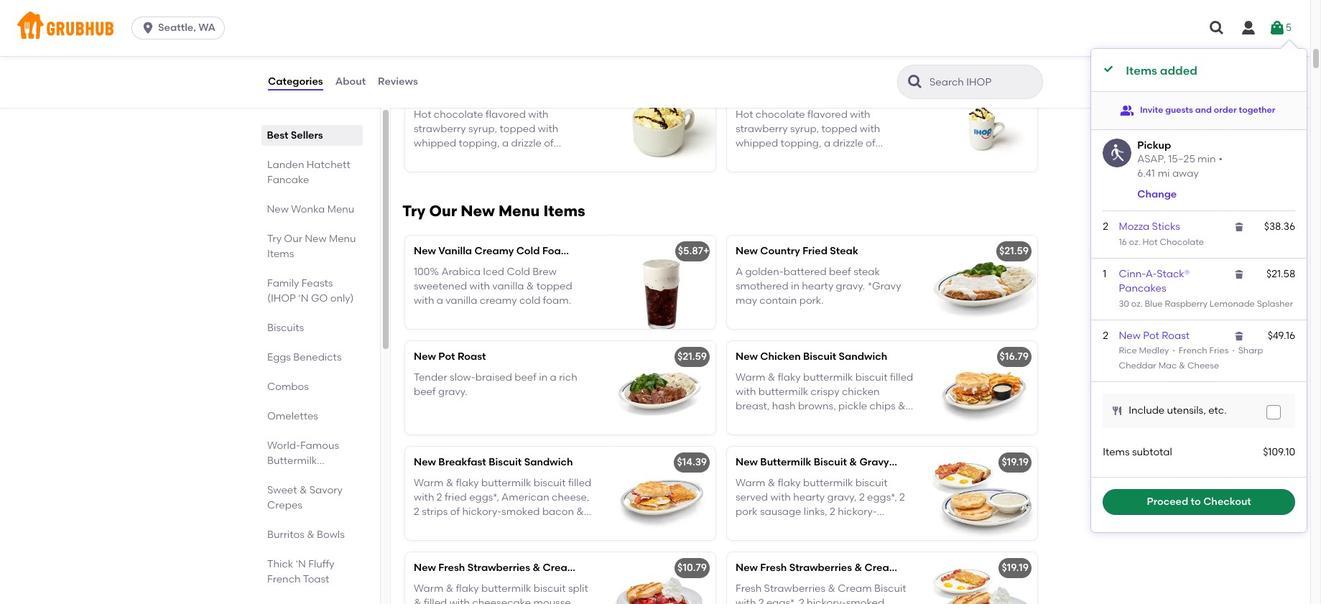 Task type: vqa. For each thing, say whether or not it's contained in the screenshot.
25–35 within Pickup ASAP, 25–35 min • 4.05 mi away
no



Task type: locate. For each thing, give the bounding box(es) containing it.
svg image
[[1209, 19, 1226, 37], [1241, 19, 1258, 37], [1103, 63, 1115, 75], [1270, 408, 1279, 417]]

0 vertical spatial brew
[[599, 245, 624, 258]]

0 horizontal spatial flaky
[[456, 583, 479, 595]]

scrumdiddlyumptious
[[414, 88, 523, 100], [736, 88, 845, 100]]

cold left "foam"
[[517, 245, 540, 258]]

warm inside 'warm & flaky buttermilk biscuit served with hearty gravy, 2 eggs*, 2 pork sausage links, 2 hickory- smoked bacon strips & hash browns. *gravy may contain pork.'
[[736, 477, 766, 489]]

include
[[1129, 404, 1165, 417]]

1 vertical spatial combo
[[937, 562, 974, 575]]

drizzle
[[511, 137, 542, 150], [833, 137, 864, 150]]

0 vertical spatial sandwich
[[839, 351, 888, 363]]

0 vertical spatial flaky
[[778, 477, 801, 489]]

'n left go in the left of the page
[[298, 293, 309, 305]]

0 horizontal spatial pancakes
[[267, 470, 315, 482]]

a inside 100% arabica iced cold brew sweetened with vanilla & topped with a vanilla creamy cold foam.
[[437, 295, 443, 307]]

may down 'bacon'
[[772, 535, 794, 548]]

french for toast
[[267, 574, 301, 586]]

1 vertical spatial in
[[539, 371, 548, 384]]

gold down the jr.
[[842, 152, 863, 164]]

hickory- down 'new fresh strawberries & cream biscuit combo'
[[807, 597, 847, 604]]

topped down the jr.
[[822, 123, 858, 135]]

'n inside family feasts (ihop 'n go only)
[[298, 293, 309, 305]]

roast up rice medley ∙ french fries
[[1162, 330, 1190, 342]]

brew right "foam"
[[599, 245, 624, 258]]

1 whipped from the left
[[414, 137, 457, 150]]

2 flavored from the left
[[808, 108, 848, 120]]

hearty
[[802, 280, 834, 292], [794, 492, 825, 504]]

0 horizontal spatial of
[[544, 137, 554, 150]]

100%
[[414, 266, 439, 278]]

cream down the browns.
[[865, 562, 899, 575]]

2 drizzle from the left
[[833, 137, 864, 150]]

pancakes
[[1119, 283, 1167, 295], [267, 470, 315, 482]]

pickup asap, 15–25 min • 6.41 mi away
[[1138, 139, 1223, 180]]

topped down scrumdiddlyumptious strawberry hot chocolate
[[500, 123, 536, 135]]

1 vertical spatial contain
[[796, 535, 833, 548]]

gravy. down steak
[[836, 280, 866, 292]]

0 horizontal spatial hot chocolate flavored with strawberry syrup, topped with whipped topping, a drizzle of chocolate sauce and gold glitter sugar.
[[414, 108, 573, 179]]

1 sauce from the left
[[466, 152, 495, 164]]

biscuit down 'new fresh strawberries & cream biscuit combo'
[[875, 583, 907, 595]]

about
[[335, 75, 366, 88]]

pancakes for famous
[[267, 470, 315, 482]]

1 vertical spatial biscuit
[[534, 583, 566, 595]]

sticks
[[1153, 221, 1181, 233]]

cold inside 100% arabica iced cold brew sweetened with vanilla & topped with a vanilla creamy cold foam.
[[507, 266, 530, 278]]

hot chocolate flavored with strawberry syrup, topped with whipped topping, a drizzle of chocolate sauce and gold glitter sugar.
[[414, 108, 573, 179], [736, 108, 895, 179]]

items subtotal
[[1103, 446, 1173, 458]]

$10.79
[[678, 562, 707, 575]]

0 vertical spatial buttermilk
[[804, 477, 853, 489]]

willy's jr. french toast dippers image
[[930, 0, 1038, 66]]

pork. inside 'a golden-battered beef steak smothered in hearty gravy.  *gravy may contain pork.'
[[800, 295, 824, 307]]

in
[[791, 280, 800, 292], [539, 371, 548, 384]]

hot chocolate flavored with strawberry syrup, topped with whipped topping, a drizzle of chocolate sauce and gold glitter sugar. down scrumdiddlyumptious strawberry hot chocolate
[[414, 108, 573, 179]]

1 glitter from the left
[[544, 152, 573, 164]]

smoked
[[736, 521, 774, 533]]

0 vertical spatial gravy.
[[836, 280, 866, 292]]

cream for biscuit
[[543, 562, 577, 575]]

hearty down battered
[[802, 280, 834, 292]]

0 horizontal spatial ∙
[[1172, 346, 1177, 356]]

2 gold from the left
[[842, 152, 863, 164]]

biscuit inside warm & flaky buttermilk biscuit split & filled with cheesecake mousse
[[534, 583, 566, 595]]

1 vertical spatial *gravy
[[736, 535, 770, 548]]

scrumdiddlyumptious down reviews
[[414, 88, 523, 100]]

pancakes down a- on the top right of the page
[[1119, 283, 1167, 295]]

oz. right 30
[[1132, 299, 1143, 309]]

new left wonka
[[267, 203, 289, 216]]

biscuit up split
[[579, 562, 613, 575]]

0 horizontal spatial syrup,
[[469, 123, 498, 135]]

warm for warm & flaky buttermilk biscuit served with hearty gravy, 2 eggs*, 2 pork sausage links, 2 hickory- smoked bacon strips & hash browns. *gravy may contain pork.
[[736, 477, 766, 489]]

new left chicken
[[736, 351, 758, 363]]

1 vertical spatial flaky
[[456, 583, 479, 595]]

hearty up links,
[[794, 492, 825, 504]]

1 vertical spatial $21.59
[[678, 351, 707, 363]]

jr. magical breakfast medley image
[[608, 0, 716, 66]]

sharp
[[1239, 346, 1264, 356]]

hickory- inside fresh strawberries & cream biscuit with 2 eggs*, 2 hickory-smoke
[[807, 597, 847, 604]]

combos
[[267, 381, 309, 393]]

flavored down scrumdiddlyumptious strawberry hot chocolate
[[486, 108, 526, 120]]

beef for in
[[515, 371, 537, 384]]

1 horizontal spatial hot chocolate flavored with strawberry syrup, topped with whipped topping, a drizzle of chocolate sauce and gold glitter sugar.
[[736, 108, 895, 179]]

1 horizontal spatial strawberry
[[736, 123, 788, 135]]

pancakes up 'sweet'
[[267, 470, 315, 482]]

1 vertical spatial oz.
[[1132, 299, 1143, 309]]

1 horizontal spatial chocolate
[[939, 88, 991, 100]]

chocolate inside items added tooltip
[[1160, 237, 1205, 247]]

$21.59
[[1000, 245, 1029, 258], [678, 351, 707, 363]]

search icon image
[[907, 73, 924, 91]]

strawberries up warm & flaky buttermilk biscuit split & filled with cheesecake mousse
[[468, 562, 531, 575]]

'n right thick
[[296, 558, 306, 571]]

burritos & bowls
[[267, 529, 345, 541]]

1 vertical spatial hearty
[[794, 492, 825, 504]]

buttermilk inside warm & flaky buttermilk biscuit split & filled with cheesecake mousse
[[482, 583, 531, 595]]

1 horizontal spatial brew
[[599, 245, 624, 258]]

a down the sweetened
[[437, 295, 443, 307]]

gravy. inside 'a golden-battered beef steak smothered in hearty gravy.  *gravy may contain pork.'
[[836, 280, 866, 292]]

scrumdiddlyumptious for scrumdiddlyumptious strawberry hot chocolate
[[414, 88, 523, 100]]

warm & flaky buttermilk biscuit split & filled with cheesecake mousse
[[414, 583, 588, 604]]

0 vertical spatial contain
[[760, 295, 797, 307]]

seattle, wa
[[158, 22, 216, 34]]

whipped for scrumdiddlyumptious jr. strawberry hot chocolate
[[736, 137, 779, 150]]

beef down "tender"
[[414, 386, 436, 398]]

2 topping, from the left
[[781, 137, 822, 150]]

pancakes inside cinn-a-stack® pancakes
[[1119, 283, 1167, 295]]

with inside 'warm & flaky buttermilk biscuit served with hearty gravy, 2 eggs*, 2 pork sausage links, 2 hickory- smoked bacon strips & hash browns. *gravy may contain pork.'
[[771, 492, 791, 504]]

biscuit down the browns.
[[901, 562, 935, 575]]

0 vertical spatial may
[[736, 295, 758, 307]]

biscuit inside 'warm & flaky buttermilk biscuit served with hearty gravy, 2 eggs*, 2 pork sausage links, 2 hickory- smoked bacon strips & hash browns. *gravy may contain pork.'
[[856, 477, 888, 489]]

& up cold
[[527, 280, 534, 292]]

0 vertical spatial roast
[[1162, 330, 1190, 342]]

creamy
[[475, 245, 514, 258]]

buttermilk up served
[[761, 457, 812, 469]]

1 horizontal spatial and
[[820, 152, 839, 164]]

1 horizontal spatial eggs*,
[[868, 492, 898, 504]]

2 horizontal spatial topped
[[822, 123, 858, 135]]

$21.59 for a golden-battered beef steak smothered in hearty gravy.  *gravy may contain pork.
[[1000, 245, 1029, 258]]

pot
[[1144, 330, 1160, 342], [439, 351, 455, 363]]

sauce
[[466, 152, 495, 164], [788, 152, 817, 164]]

1 topping, from the left
[[459, 137, 500, 150]]

biscuit down gravy
[[856, 477, 888, 489]]

1 vertical spatial pot
[[439, 351, 455, 363]]

a down scrumdiddlyumptious strawberry hot chocolate
[[502, 137, 509, 150]]

2 horizontal spatial chocolate
[[1160, 237, 1205, 247]]

whipped
[[414, 137, 457, 150], [736, 137, 779, 150]]

0 vertical spatial eggs*,
[[868, 492, 898, 504]]

pot up "slow-"
[[439, 351, 455, 363]]

a-
[[1146, 268, 1157, 280]]

2 strawberry from the left
[[862, 88, 916, 100]]

may inside 'warm & flaky buttermilk biscuit served with hearty gravy, 2 eggs*, 2 pork sausage links, 2 hickory- smoked bacon strips & hash browns. *gravy may contain pork.'
[[772, 535, 794, 548]]

try our new menu items down new wonka menu on the left top
[[267, 233, 356, 260]]

1 strawberry from the left
[[414, 123, 466, 135]]

1 horizontal spatial try our new menu items
[[403, 202, 586, 220]]

mozza sticks link
[[1119, 221, 1181, 233]]

new fresh strawberries & cream biscuit combo image
[[930, 553, 1038, 604]]

0 horizontal spatial drizzle
[[511, 137, 542, 150]]

beef right braised
[[515, 371, 537, 384]]

chocolate right the search icon
[[939, 88, 991, 100]]

vanilla up the creamy
[[493, 280, 524, 292]]

warm for warm & flaky buttermilk biscuit split & filled with cheesecake mousse
[[414, 583, 444, 595]]

1 horizontal spatial pot
[[1144, 330, 1160, 342]]

0 horizontal spatial and
[[498, 152, 517, 164]]

& up the filled
[[446, 583, 454, 595]]

2 sauce from the left
[[788, 152, 817, 164]]

oz. for mozza sticks
[[1130, 237, 1141, 247]]

roast up "slow-"
[[458, 351, 486, 363]]

1 of from the left
[[544, 137, 554, 150]]

family feasts (ihop 'n go only)
[[267, 277, 354, 305]]

hearty for flaky
[[794, 492, 825, 504]]

1 vertical spatial $19.19
[[1002, 562, 1029, 575]]

$5.87 +
[[678, 245, 710, 258]]

strawberries down 'bacon'
[[764, 583, 826, 595]]

scrumdiddlyumptious strawberry hot chocolate image
[[608, 79, 716, 172]]

1 flavored from the left
[[486, 108, 526, 120]]

$19.19 for new fresh strawberries & cream biscuit combo
[[1002, 562, 1029, 575]]

hot chocolate flavored with strawberry syrup, topped with whipped topping, a drizzle of chocolate sauce and gold glitter sugar. down the jr.
[[736, 108, 895, 179]]

1 vertical spatial pancakes
[[267, 470, 315, 482]]

gravy. inside tender slow-braised beef in a rich beef gravy.
[[438, 386, 468, 398]]

new wonka menu
[[267, 203, 355, 216]]

0 horizontal spatial topped
[[500, 123, 536, 135]]

1 horizontal spatial topped
[[537, 280, 573, 292]]

vanilla down the sweetened
[[446, 295, 478, 307]]

1 vertical spatial hickory-
[[807, 597, 847, 604]]

of down scrumdiddlyumptious strawberry hot chocolate
[[544, 137, 554, 150]]

0 horizontal spatial whipped
[[414, 137, 457, 150]]

0 horizontal spatial french
[[267, 574, 301, 586]]

a
[[502, 137, 509, 150], [824, 137, 831, 150], [437, 295, 443, 307], [550, 371, 557, 384]]

strawberry for scrumdiddlyumptious jr. strawberry hot chocolate
[[736, 123, 788, 135]]

1 horizontal spatial syrup,
[[791, 123, 820, 135]]

0 horizontal spatial try
[[267, 233, 282, 245]]

chocolate
[[602, 88, 654, 100], [939, 88, 991, 100], [1160, 237, 1205, 247]]

buttermilk down world-
[[267, 455, 317, 467]]

0 horizontal spatial roast
[[458, 351, 486, 363]]

2 syrup, from the left
[[791, 123, 820, 135]]

a left rich
[[550, 371, 557, 384]]

0 horizontal spatial glitter
[[544, 152, 573, 164]]

sugar.
[[414, 167, 444, 179], [736, 167, 766, 179]]

svg image
[[1269, 19, 1286, 37], [141, 21, 155, 35], [1234, 222, 1246, 233], [1234, 269, 1246, 280], [1234, 331, 1246, 342], [1112, 405, 1124, 417]]

gold for jr.
[[842, 152, 863, 164]]

0 horizontal spatial topping,
[[459, 137, 500, 150]]

drizzle down the jr.
[[833, 137, 864, 150]]

cream down 'new fresh strawberries & cream biscuit combo'
[[838, 583, 872, 595]]

& down 'new fresh strawberries & cream biscuit combo'
[[828, 583, 836, 595]]

& inside fresh strawberries & cream biscuit with 2 eggs*, 2 hickory-smoke
[[828, 583, 836, 595]]

new pot roast up medley
[[1119, 330, 1190, 342]]

proceed
[[1148, 496, 1189, 508]]

1 scrumdiddlyumptious from the left
[[414, 88, 523, 100]]

2 scrumdiddlyumptious from the left
[[736, 88, 845, 100]]

1 horizontal spatial strawberry
[[862, 88, 916, 100]]

buttermilk up cheesecake
[[482, 583, 531, 595]]

buttermilk inside 'warm & flaky buttermilk biscuit served with hearty gravy, 2 eggs*, 2 pork sausage links, 2 hickory- smoked bacon strips & hash browns. *gravy may contain pork.'
[[804, 477, 853, 489]]

1 horizontal spatial beef
[[515, 371, 537, 384]]

brew
[[599, 245, 624, 258], [533, 266, 557, 278]]

sauce for strawberry
[[466, 152, 495, 164]]

in left rich
[[539, 371, 548, 384]]

proceed to checkout button
[[1103, 490, 1296, 515]]

hearty inside 'a golden-battered beef steak smothered in hearty gravy.  *gravy may contain pork.'
[[802, 280, 834, 292]]

0 vertical spatial hickory-
[[838, 506, 877, 518]]

0 horizontal spatial pork.
[[800, 295, 824, 307]]

cold down 'new vanilla creamy cold foam cold brew'
[[507, 266, 530, 278]]

pot up medley
[[1144, 330, 1160, 342]]

new up rice
[[1119, 330, 1141, 342]]

1 horizontal spatial warm
[[736, 477, 766, 489]]

1 vertical spatial eggs*,
[[767, 597, 797, 604]]

& left bowls
[[307, 529, 315, 541]]

1 vertical spatial warm
[[414, 583, 444, 595]]

'n
[[298, 293, 309, 305], [296, 558, 306, 571]]

1 sugar. from the left
[[414, 167, 444, 179]]

1 horizontal spatial sandwich
[[839, 351, 888, 363]]

1 horizontal spatial scrumdiddlyumptious
[[736, 88, 845, 100]]

pot inside items added tooltip
[[1144, 330, 1160, 342]]

chocolate for scrumdiddlyumptious strawberry hot chocolate
[[602, 88, 654, 100]]

of down the scrumdiddlyumptious jr. strawberry hot chocolate
[[866, 137, 876, 150]]

cream
[[543, 562, 577, 575], [865, 562, 899, 575], [838, 583, 872, 595]]

1 gold from the left
[[520, 152, 541, 164]]

french inside items added tooltip
[[1179, 346, 1208, 356]]

biscuit right chicken
[[804, 351, 837, 363]]

filled
[[424, 597, 447, 604]]

burritos
[[267, 529, 305, 541]]

0 vertical spatial new pot roast
[[1119, 330, 1190, 342]]

0 vertical spatial pancakes
[[1119, 283, 1167, 295]]

raspberry
[[1165, 299, 1208, 309]]

0 vertical spatial biscuit
[[856, 477, 888, 489]]

flaky for filled
[[456, 583, 479, 595]]

& right 'sweet'
[[300, 484, 307, 497]]

fresh down smoked
[[736, 583, 762, 595]]

2 sugar. from the left
[[736, 167, 766, 179]]

french down thick
[[267, 574, 301, 586]]

french up cheese
[[1179, 346, 1208, 356]]

buttermilk inside world-famous buttermilk pancakes sweet & savory crepes
[[267, 455, 317, 467]]

hot chocolate flavored with strawberry syrup, topped with whipped topping, a drizzle of chocolate sauce and gold glitter sugar. for jr.
[[736, 108, 895, 179]]

syrup, down scrumdiddlyumptious strawberry hot chocolate
[[469, 123, 498, 135]]

1 syrup, from the left
[[469, 123, 498, 135]]

*gravy down smoked
[[736, 535, 770, 548]]

& inside sharp cheddar mac & cheese
[[1180, 360, 1186, 371]]

medley
[[1140, 346, 1170, 356]]

may down smothered
[[736, 295, 758, 307]]

new up 100%
[[414, 245, 436, 258]]

*gravy down steak
[[868, 280, 902, 292]]

hot inside items added tooltip
[[1143, 237, 1158, 247]]

0 vertical spatial *gravy
[[868, 280, 902, 292]]

& inside world-famous buttermilk pancakes sweet & savory crepes
[[300, 484, 307, 497]]

strawberries up fresh strawberries & cream biscuit with 2 eggs*, 2 hickory-smoke
[[790, 562, 853, 575]]

1 hot chocolate flavored with strawberry syrup, topped with whipped topping, a drizzle of chocolate sauce and gold glitter sugar. from the left
[[414, 108, 573, 179]]

0 horizontal spatial eggs*,
[[767, 597, 797, 604]]

warm inside warm & flaky buttermilk biscuit split & filled with cheesecake mousse
[[414, 583, 444, 595]]

pancakes inside world-famous buttermilk pancakes sweet & savory crepes
[[267, 470, 315, 482]]

hearty inside 'warm & flaky buttermilk biscuit served with hearty gravy, 2 eggs*, 2 pork sausage links, 2 hickory- smoked bacon strips & hash browns. *gravy may contain pork.'
[[794, 492, 825, 504]]

french inside thick 'n fluffy french toast
[[267, 574, 301, 586]]

include utensils, etc.
[[1129, 404, 1227, 417]]

contain inside 'warm & flaky buttermilk biscuit served with hearty gravy, 2 eggs*, 2 pork sausage links, 2 hickory- smoked bacon strips & hash browns. *gravy may contain pork.'
[[796, 535, 833, 548]]

to
[[1191, 496, 1202, 508]]

1 $19.19 from the top
[[1002, 457, 1029, 469]]

cream up split
[[543, 562, 577, 575]]

try our new menu items up creamy
[[403, 202, 586, 220]]

2 horizontal spatial and
[[1196, 105, 1213, 115]]

2 glitter from the left
[[866, 152, 895, 164]]

2 horizontal spatial beef
[[830, 266, 852, 278]]

cold for brew
[[507, 266, 530, 278]]

sauce for jr.
[[788, 152, 817, 164]]

*gravy inside 'a golden-battered beef steak smothered in hearty gravy.  *gravy may contain pork.'
[[868, 280, 902, 292]]

1 vertical spatial beef
[[515, 371, 537, 384]]

brew down "foam"
[[533, 266, 557, 278]]

topped
[[500, 123, 536, 135], [822, 123, 858, 135], [537, 280, 573, 292]]

0 vertical spatial $21.59
[[1000, 245, 1029, 258]]

try our new menu items
[[403, 202, 586, 220], [267, 233, 356, 260]]

order
[[1215, 105, 1237, 115]]

eggs*, inside 'warm & flaky buttermilk biscuit served with hearty gravy, 2 eggs*, 2 pork sausage links, 2 hickory- smoked bacon strips & hash browns. *gravy may contain pork.'
[[868, 492, 898, 504]]

2 ∙ from the left
[[1229, 346, 1239, 356]]

drizzle down scrumdiddlyumptious strawberry hot chocolate
[[511, 137, 542, 150]]

with inside fresh strawberries & cream biscuit with 2 eggs*, 2 hickory-smoke
[[736, 597, 756, 604]]

1 horizontal spatial $21.59
[[1000, 245, 1029, 258]]

flavored for strawberry
[[486, 108, 526, 120]]

1 horizontal spatial *gravy
[[868, 280, 902, 292]]

1 horizontal spatial ∙
[[1229, 346, 1239, 356]]

1 horizontal spatial french
[[1179, 346, 1208, 356]]

2 strawberry from the left
[[736, 123, 788, 135]]

sandwich
[[839, 351, 888, 363], [524, 457, 573, 469]]

fancake
[[267, 174, 309, 186]]

2 whipped from the left
[[736, 137, 779, 150]]

cheesecake
[[473, 597, 531, 604]]

1 vertical spatial buttermilk
[[482, 583, 531, 595]]

0 vertical spatial 'n
[[298, 293, 309, 305]]

1 vertical spatial pork.
[[836, 535, 860, 548]]

0 vertical spatial combo
[[892, 457, 929, 469]]

new up served
[[736, 457, 758, 469]]

1 horizontal spatial pork.
[[836, 535, 860, 548]]

0 horizontal spatial in
[[539, 371, 548, 384]]

gold down scrumdiddlyumptious strawberry hot chocolate
[[520, 152, 541, 164]]

0 vertical spatial try our new menu items
[[403, 202, 586, 220]]

our up vanilla
[[429, 202, 457, 220]]

of
[[544, 137, 554, 150], [866, 137, 876, 150]]

seattle,
[[158, 22, 196, 34]]

sugar. for scrumdiddlyumptious strawberry hot chocolate
[[414, 167, 444, 179]]

0 horizontal spatial scrumdiddlyumptious
[[414, 88, 523, 100]]

strawberry
[[414, 123, 466, 135], [736, 123, 788, 135]]

chocolate down the sticks
[[1160, 237, 1205, 247]]

syrup, down the scrumdiddlyumptious jr. strawberry hot chocolate
[[791, 123, 820, 135]]

buttermilk
[[804, 477, 853, 489], [482, 583, 531, 595]]

items up family
[[267, 248, 294, 260]]

served
[[736, 492, 768, 504]]

strips
[[811, 521, 837, 533]]

new country fried steak
[[736, 245, 859, 258]]

strawberry for scrumdiddlyumptious strawberry hot chocolate
[[414, 123, 466, 135]]

invite
[[1141, 105, 1164, 115]]

new pot roast image
[[608, 342, 716, 435]]

beef inside 'a golden-battered beef steak smothered in hearty gravy.  *gravy may contain pork.'
[[830, 266, 852, 278]]

beef
[[830, 266, 852, 278], [515, 371, 537, 384], [414, 386, 436, 398]]

flaky inside warm & flaky buttermilk biscuit split & filled with cheesecake mousse
[[456, 583, 479, 595]]

0 horizontal spatial biscuit
[[534, 583, 566, 595]]

1 horizontal spatial may
[[772, 535, 794, 548]]

strawberries inside fresh strawberries & cream biscuit with 2 eggs*, 2 hickory-smoke
[[764, 583, 826, 595]]

1 drizzle from the left
[[511, 137, 542, 150]]

toast
[[303, 574, 329, 586]]

0 horizontal spatial chocolate
[[602, 88, 654, 100]]

world-famous buttermilk pancakes sweet & savory crepes
[[267, 440, 343, 512]]

whipped for scrumdiddlyumptious strawberry hot chocolate
[[414, 137, 457, 150]]

warm up the filled
[[414, 583, 444, 595]]

world-
[[267, 440, 300, 452]]

$21.59 for tender slow-braised beef in a rich beef gravy.
[[678, 351, 707, 363]]

& inside 100% arabica iced cold brew sweetened with vanilla & topped with a vanilla creamy cold foam.
[[527, 280, 534, 292]]

topped inside 100% arabica iced cold brew sweetened with vanilla & topped with a vanilla creamy cold foam.
[[537, 280, 573, 292]]

0 vertical spatial pork.
[[800, 295, 824, 307]]

0 vertical spatial warm
[[736, 477, 766, 489]]

wa
[[199, 22, 216, 34]]

& down hash
[[855, 562, 863, 575]]

16
[[1119, 237, 1128, 247]]

tender slow-braised beef in a rich beef gravy.
[[414, 371, 578, 398]]

contain down smothered
[[760, 295, 797, 307]]

1 vertical spatial our
[[284, 233, 302, 245]]

flaky inside 'warm & flaky buttermilk biscuit served with hearty gravy, 2 eggs*, 2 pork sausage links, 2 hickory- smoked bacon strips & hash browns. *gravy may contain pork.'
[[778, 477, 801, 489]]

glitter down scrumdiddlyumptious strawberry hot chocolate
[[544, 152, 573, 164]]

fresh for strawberries
[[761, 562, 787, 575]]

fried
[[803, 245, 828, 258]]

1 horizontal spatial whipped
[[736, 137, 779, 150]]

0 horizontal spatial may
[[736, 295, 758, 307]]

2 of from the left
[[866, 137, 876, 150]]

30
[[1119, 299, 1130, 309]]

1 ∙ from the left
[[1172, 346, 1177, 356]]

chicken
[[761, 351, 801, 363]]

0 vertical spatial pot
[[1144, 330, 1160, 342]]

0 vertical spatial vanilla
[[493, 280, 524, 292]]

2 $19.19 from the top
[[1002, 562, 1029, 575]]

flavored down the jr.
[[808, 108, 848, 120]]

$16.79
[[1000, 351, 1029, 363]]

of for strawberry
[[544, 137, 554, 150]]

rich
[[559, 371, 578, 384]]

contain down strips
[[796, 535, 833, 548]]

1 horizontal spatial biscuit
[[856, 477, 888, 489]]

try up 100%
[[403, 202, 426, 220]]

Search IHOP search field
[[929, 75, 1039, 89]]

oz. right 16
[[1130, 237, 1141, 247]]

landen
[[267, 159, 304, 171]]

jr.
[[847, 88, 859, 100]]

2 hot chocolate flavored with strawberry syrup, topped with whipped topping, a drizzle of chocolate sauce and gold glitter sugar. from the left
[[736, 108, 895, 179]]

1 horizontal spatial flavored
[[808, 108, 848, 120]]

& right mac
[[1180, 360, 1186, 371]]

1 horizontal spatial gold
[[842, 152, 863, 164]]

0 vertical spatial beef
[[830, 266, 852, 278]]

new pot roast inside items added tooltip
[[1119, 330, 1190, 342]]

0 horizontal spatial beef
[[414, 386, 436, 398]]



Task type: describe. For each thing, give the bounding box(es) containing it.
oz. for cinn-a-stack® pancakes
[[1132, 299, 1143, 309]]

may inside 'a golden-battered beef steak smothered in hearty gravy.  *gravy may contain pork.'
[[736, 295, 758, 307]]

and inside button
[[1196, 105, 1213, 115]]

and for scrumdiddlyumptious strawberry hot chocolate
[[498, 152, 517, 164]]

new up a
[[736, 245, 758, 258]]

pancakes for a-
[[1119, 283, 1167, 295]]

contain inside 'a golden-battered beef steak smothered in hearty gravy.  *gravy may contain pork.'
[[760, 295, 797, 307]]

min
[[1198, 153, 1217, 165]]

5
[[1286, 21, 1292, 34]]

fluffy
[[309, 558, 335, 571]]

breakfast
[[439, 457, 486, 469]]

fresh for &
[[439, 562, 465, 575]]

steak
[[854, 266, 880, 278]]

& left gravy
[[850, 457, 858, 469]]

new breakfast biscuit sandwich image
[[608, 447, 716, 541]]

eggs*, inside fresh strawberries & cream biscuit with 2 eggs*, 2 hickory-smoke
[[767, 597, 797, 604]]

reviews
[[378, 75, 418, 88]]

biscuit for cheesecake
[[534, 583, 566, 595]]

sharp cheddar mac & cheese
[[1119, 346, 1264, 371]]

1 vertical spatial roast
[[458, 351, 486, 363]]

1 horizontal spatial vanilla
[[493, 280, 524, 292]]

categories button
[[267, 56, 324, 108]]

topping, for jr.
[[781, 137, 822, 150]]

scrumdiddlyumptious for scrumdiddlyumptious jr. strawberry hot chocolate
[[736, 88, 845, 100]]

savory
[[310, 484, 343, 497]]

pickup icon image
[[1103, 138, 1132, 167]]

topped for strawberry
[[500, 123, 536, 135]]

glitter for strawberry
[[544, 152, 573, 164]]

subtotal
[[1133, 446, 1173, 458]]

1 vertical spatial try
[[267, 233, 282, 245]]

drizzle for strawberry
[[511, 137, 542, 150]]

cinn-
[[1119, 268, 1146, 280]]

& left hash
[[839, 521, 847, 533]]

splasher
[[1258, 299, 1294, 309]]

cheddar
[[1119, 360, 1157, 371]]

change button
[[1138, 188, 1178, 202]]

menu up 'new vanilla creamy cold foam cold brew'
[[499, 202, 540, 220]]

new vanilla creamy cold foam cold brew
[[414, 245, 624, 258]]

svg image inside seattle, wa button
[[141, 21, 155, 35]]

etc.
[[1209, 404, 1227, 417]]

new up the filled
[[414, 562, 436, 575]]

menu inside try our new menu items
[[329, 233, 356, 245]]

1 horizontal spatial buttermilk
[[761, 457, 812, 469]]

pickup
[[1138, 139, 1172, 151]]

menu right wonka
[[328, 203, 355, 216]]

in inside 'a golden-battered beef steak smothered in hearty gravy.  *gravy may contain pork.'
[[791, 280, 800, 292]]

cream inside fresh strawberries & cream biscuit with 2 eggs*, 2 hickory-smoke
[[838, 583, 872, 595]]

mi
[[1158, 168, 1171, 180]]

+
[[704, 245, 710, 258]]

cream for biscuit
[[865, 562, 899, 575]]

items added tooltip
[[1092, 40, 1308, 533]]

cheese
[[1188, 360, 1220, 371]]

stack®
[[1157, 268, 1191, 280]]

$38.36
[[1265, 221, 1296, 233]]

hearty for battered
[[802, 280, 834, 292]]

strawberries for flaky
[[468, 562, 531, 575]]

invite guests and order together button
[[1120, 97, 1276, 123]]

0 vertical spatial try
[[403, 202, 426, 220]]

new down smoked
[[736, 562, 758, 575]]

(ihop
[[267, 293, 296, 305]]

foam.
[[543, 295, 572, 307]]

6.41
[[1138, 168, 1156, 180]]

flaky for hearty
[[778, 477, 801, 489]]

strawberries for &
[[790, 562, 853, 575]]

asap,
[[1138, 153, 1167, 165]]

svg image inside 5 button
[[1269, 19, 1286, 37]]

away
[[1173, 168, 1199, 180]]

new breakfast biscuit sandwich
[[414, 457, 573, 469]]

hickory- inside 'warm & flaky buttermilk biscuit served with hearty gravy, 2 eggs*, 2 pork sausage links, 2 hickory- smoked bacon strips & hash browns. *gravy may contain pork.'
[[838, 506, 877, 518]]

0 vertical spatial our
[[429, 202, 457, 220]]

pork. inside 'warm & flaky buttermilk biscuit served with hearty gravy, 2 eggs*, 2 pork sausage links, 2 hickory- smoked bacon strips & hash browns. *gravy may contain pork.'
[[836, 535, 860, 548]]

gold for strawberry
[[520, 152, 541, 164]]

cold right "foam"
[[573, 245, 597, 258]]

and for scrumdiddlyumptious jr. strawberry hot chocolate
[[820, 152, 839, 164]]

creamy
[[480, 295, 517, 307]]

best sellers
[[267, 129, 324, 142]]

bowls
[[317, 529, 345, 541]]

go
[[311, 293, 328, 305]]

new buttermilk biscuit & gravy combo image
[[930, 447, 1038, 541]]

mozza
[[1119, 221, 1150, 233]]

biscuit right breakfast
[[489, 457, 522, 469]]

change
[[1138, 188, 1178, 201]]

buttermilk for biscuit
[[804, 477, 853, 489]]

syrup, for jr.
[[791, 123, 820, 135]]

0 horizontal spatial new pot roast
[[414, 351, 486, 363]]

new chicken biscuit sandwich image
[[930, 342, 1038, 435]]

utensils,
[[1168, 404, 1207, 417]]

'n inside thick 'n fluffy french toast
[[296, 558, 306, 571]]

biscuits
[[267, 322, 304, 334]]

new up creamy
[[461, 202, 495, 220]]

chocolate for 16 oz. hot chocolate
[[1160, 237, 1205, 247]]

0 horizontal spatial try our new menu items
[[267, 233, 356, 260]]

of for jr.
[[866, 137, 876, 150]]

0 horizontal spatial vanilla
[[446, 295, 478, 307]]

sweet
[[267, 484, 297, 497]]

0 horizontal spatial our
[[284, 233, 302, 245]]

biscuit for 2
[[856, 477, 888, 489]]

blue
[[1145, 299, 1163, 309]]

gravy
[[860, 457, 890, 469]]

eggs
[[267, 351, 291, 364]]

new fresh strawberries & cream biscuit combo
[[736, 562, 974, 575]]

flavored for jr.
[[808, 108, 848, 120]]

topping, for strawberry
[[459, 137, 500, 150]]

mac
[[1159, 360, 1177, 371]]

about button
[[335, 56, 367, 108]]

$19.19 for new buttermilk biscuit & gravy combo
[[1002, 457, 1029, 469]]

biscuit inside fresh strawberries & cream biscuit with 2 eggs*, 2 hickory-smoke
[[875, 583, 907, 595]]

new fresh strawberries & cream biscuit image
[[608, 553, 716, 604]]

categories
[[268, 75, 323, 88]]

new chicken biscuit sandwich
[[736, 351, 888, 363]]

$109.10
[[1264, 446, 1296, 458]]

1 strawberry from the left
[[525, 88, 580, 100]]

sugar. for scrumdiddlyumptious jr. strawberry hot chocolate
[[736, 167, 766, 179]]

& up warm & flaky buttermilk biscuit split & filled with cheesecake mousse
[[533, 562, 541, 575]]

country
[[761, 245, 801, 258]]

with inside warm & flaky buttermilk biscuit split & filled with cheesecake mousse
[[450, 597, 470, 604]]

arabica
[[442, 266, 481, 278]]

•
[[1219, 153, 1223, 165]]

new left breakfast
[[414, 457, 436, 469]]

30 oz. blue raspberry lemonade splasher
[[1119, 299, 1294, 309]]

main navigation navigation
[[0, 0, 1311, 56]]

new vanilla creamy cold foam cold brew image
[[608, 236, 716, 329]]

warm & flaky buttermilk biscuit served with hearty gravy, 2 eggs*, 2 pork sausage links, 2 hickory- smoked bacon strips & hash browns. *gravy may contain pork.
[[736, 477, 913, 548]]

new inside items added tooltip
[[1119, 330, 1141, 342]]

items left added
[[1126, 64, 1158, 78]]

glitter for jr.
[[866, 152, 895, 164]]

braised
[[476, 371, 512, 384]]

topped for jr.
[[822, 123, 858, 135]]

items left subtotal at right bottom
[[1103, 446, 1130, 458]]

cold for foam
[[517, 245, 540, 258]]

hot chocolate flavored with strawberry syrup, topped with whipped topping, a drizzle of chocolate sauce and gold glitter sugar. for strawberry
[[414, 108, 573, 179]]

foam
[[543, 245, 571, 258]]

& up served
[[768, 477, 776, 489]]

sweetened
[[414, 280, 467, 292]]

proceed to checkout
[[1148, 496, 1252, 508]]

new buttermilk biscuit & gravy combo
[[736, 457, 929, 469]]

famous
[[300, 440, 339, 452]]

roast inside items added tooltip
[[1162, 330, 1190, 342]]

syrup, for strawberry
[[469, 123, 498, 135]]

2 vertical spatial beef
[[414, 386, 436, 398]]

french for fries
[[1179, 346, 1208, 356]]

new country fried steak image
[[930, 236, 1038, 329]]

1
[[1103, 268, 1107, 280]]

feasts
[[302, 277, 333, 290]]

a inside tender slow-braised beef in a rich beef gravy.
[[550, 371, 557, 384]]

drizzle for jr.
[[833, 137, 864, 150]]

1 horizontal spatial combo
[[937, 562, 974, 575]]

& left the filled
[[414, 597, 422, 604]]

tender
[[414, 371, 448, 384]]

new up "tender"
[[414, 351, 436, 363]]

only)
[[330, 293, 354, 305]]

people icon image
[[1120, 103, 1135, 118]]

5 button
[[1269, 15, 1292, 41]]

buttermilk for strawberries
[[482, 583, 531, 595]]

added
[[1161, 64, 1198, 78]]

iced
[[483, 266, 505, 278]]

gravy. for hearty
[[836, 280, 866, 292]]

benedicts
[[293, 351, 342, 364]]

scrumdiddlyumptious jr. strawberry hot chocolate image
[[930, 79, 1038, 172]]

0 horizontal spatial combo
[[892, 457, 929, 469]]

wonka
[[292, 203, 325, 216]]

a down the scrumdiddlyumptious jr. strawberry hot chocolate
[[824, 137, 831, 150]]

reviews button
[[377, 56, 419, 108]]

battered
[[784, 266, 827, 278]]

fresh strawberries & cream biscuit with 2 eggs*, 2 hickory-smoke
[[736, 583, 910, 604]]

bacon
[[777, 521, 808, 533]]

brew inside 100% arabica iced cold brew sweetened with vanilla & topped with a vanilla creamy cold foam.
[[533, 266, 557, 278]]

scrumdiddlyumptious jr. strawberry hot chocolate
[[736, 88, 991, 100]]

sandwich for new chicken biscuit sandwich
[[839, 351, 888, 363]]

biscuit up gravy,
[[814, 457, 847, 469]]

checkout
[[1204, 496, 1252, 508]]

sellers
[[291, 129, 324, 142]]

$5.87
[[678, 245, 704, 258]]

in inside tender slow-braised beef in a rich beef gravy.
[[539, 371, 548, 384]]

fresh inside fresh strawberries & cream biscuit with 2 eggs*, 2 hickory-smoke
[[736, 583, 762, 595]]

items up "foam"
[[544, 202, 586, 220]]

cinn-a-stack® pancakes link
[[1119, 268, 1191, 295]]

sandwich for new breakfast biscuit sandwich
[[524, 457, 573, 469]]

new down new wonka menu on the left top
[[305, 233, 327, 245]]

$21.58
[[1267, 268, 1296, 280]]

*gravy inside 'warm & flaky buttermilk biscuit served with hearty gravy, 2 eggs*, 2 pork sausage links, 2 hickory- smoked bacon strips & hash browns. *gravy may contain pork.'
[[736, 535, 770, 548]]

gravy. for beef
[[438, 386, 468, 398]]

beef for steak
[[830, 266, 852, 278]]

pork
[[736, 506, 758, 518]]

15–25
[[1169, 153, 1196, 165]]

a golden-battered beef steak smothered in hearty gravy.  *gravy may contain pork.
[[736, 266, 902, 307]]



